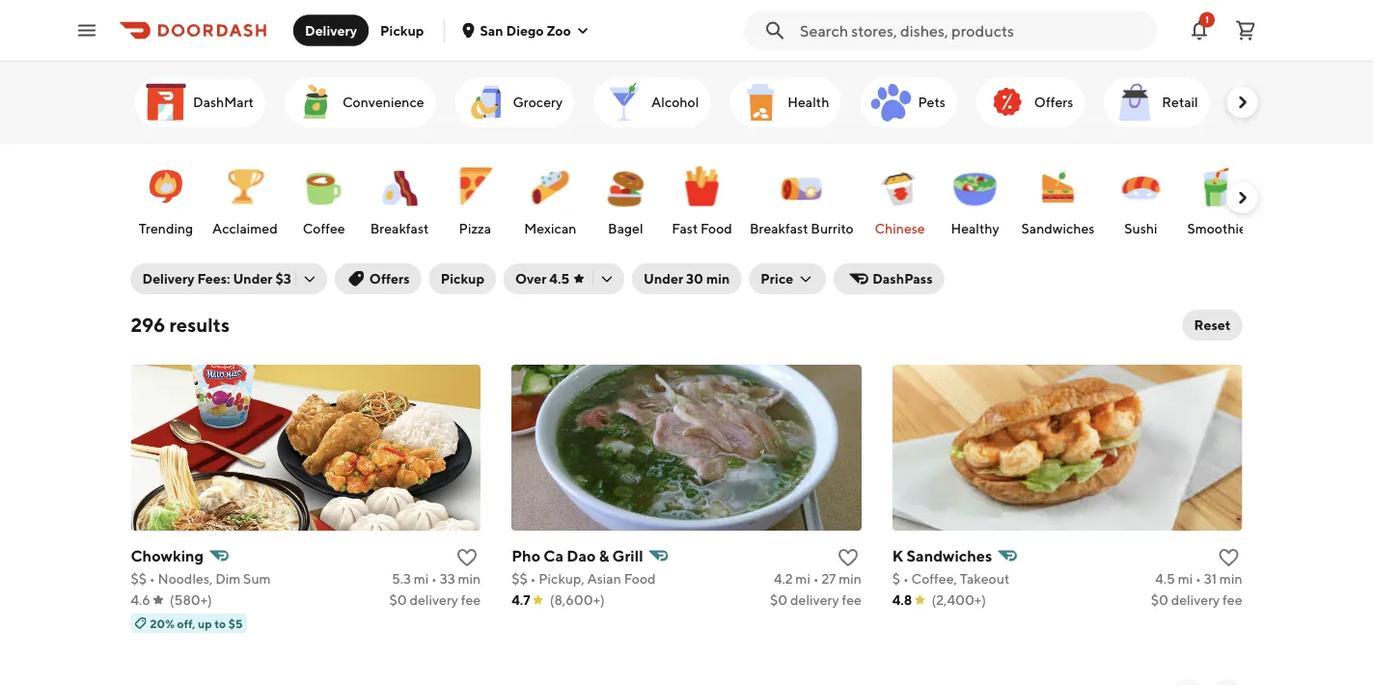 Task type: vqa. For each thing, say whether or not it's contained in the screenshot.
17 in the top left of the page
no



Task type: locate. For each thing, give the bounding box(es) containing it.
• left 27
[[813, 571, 819, 587]]

min down click to add this store to your saved list image
[[839, 571, 862, 587]]

1 horizontal spatial pickup
[[441, 271, 485, 287]]

1 vertical spatial 4.5
[[1156, 571, 1176, 587]]

health image
[[737, 79, 784, 125]]

offers
[[1034, 94, 1073, 110], [370, 271, 410, 287]]

2 fee from the left
[[842, 592, 862, 608]]

alcohol image
[[601, 79, 647, 125]]

under 30 min button
[[632, 264, 742, 294]]

1 click to add this store to your saved list image from the left
[[456, 546, 479, 570]]

1 horizontal spatial delivery
[[305, 22, 357, 38]]

mi left 31
[[1178, 571, 1193, 587]]

1 breakfast from the left
[[370, 221, 428, 237]]

1 vertical spatial next button of carousel image
[[1233, 188, 1252, 208]]

3 $​0 delivery fee from the left
[[1151, 592, 1243, 608]]

5.3
[[392, 571, 411, 587]]

2 $​0 delivery fee from the left
[[770, 592, 862, 608]]

1 vertical spatial food
[[624, 571, 656, 587]]

pizza
[[458, 221, 491, 237]]

0 horizontal spatial breakfast
[[370, 221, 428, 237]]

under
[[233, 271, 273, 287], [644, 271, 684, 287]]

fee down 4.5 mi • 31 min
[[1223, 592, 1243, 608]]

price
[[761, 271, 794, 287]]

0 horizontal spatial fee
[[461, 592, 481, 608]]

min right 30
[[707, 271, 730, 287]]

notification bell image
[[1188, 19, 1211, 42]]

fee down 4.2 mi • 27 min at right
[[842, 592, 862, 608]]

0 vertical spatial offers
[[1034, 94, 1073, 110]]

k
[[893, 547, 904, 565]]

$$ up the 4.7
[[512, 571, 528, 587]]

0 horizontal spatial delivery
[[410, 592, 458, 608]]

burrito
[[811, 221, 853, 237]]

1 horizontal spatial offers
[[1034, 94, 1073, 110]]

min right the 33
[[458, 571, 481, 587]]

pickup button
[[369, 15, 436, 46], [429, 264, 496, 294]]

delivery left fees:
[[142, 271, 195, 287]]

breakfast
[[370, 221, 428, 237], [749, 221, 808, 237]]

$
[[893, 571, 901, 587]]

2 horizontal spatial mi
[[1178, 571, 1193, 587]]

food down the grill
[[624, 571, 656, 587]]

pickup right delivery button
[[380, 22, 424, 38]]

1 next button of carousel image from the top
[[1233, 93, 1252, 112]]

delivery up convenience icon
[[305, 22, 357, 38]]

dashmart image
[[142, 79, 189, 125]]

1 horizontal spatial delivery
[[791, 592, 839, 608]]

open menu image
[[75, 19, 98, 42]]

1 horizontal spatial $$
[[512, 571, 528, 587]]

0 vertical spatial sandwiches
[[1021, 221, 1095, 237]]

healthy
[[951, 221, 999, 237]]

• up 4.6
[[149, 571, 155, 587]]

2 delivery from the left
[[791, 592, 839, 608]]

sandwiches up $ • coffee, takeout
[[907, 547, 993, 565]]

off,
[[177, 617, 195, 630]]

$​0 for pho
[[770, 592, 788, 608]]

$$
[[131, 571, 147, 587], [512, 571, 528, 587]]

under left 30
[[644, 271, 684, 287]]

1 horizontal spatial fee
[[842, 592, 862, 608]]

mexican
[[524, 221, 576, 237]]

$​0 delivery fee down 4.2 mi • 27 min at right
[[770, 592, 862, 608]]

delivery down 5.3 mi • 33 min
[[410, 592, 458, 608]]

1 horizontal spatial breakfast
[[749, 221, 808, 237]]

3 fee from the left
[[1223, 592, 1243, 608]]

delivery down 4.2 mi • 27 min at right
[[791, 592, 839, 608]]

2 under from the left
[[644, 271, 684, 287]]

delivery for k
[[1172, 592, 1220, 608]]

1 horizontal spatial food
[[700, 221, 732, 237]]

delivery for delivery fees: under $3
[[142, 271, 195, 287]]

2 horizontal spatial $​0
[[1151, 592, 1169, 608]]

$$ up 4.6
[[131, 571, 147, 587]]

20% off, up to $5
[[150, 617, 243, 630]]

fee
[[461, 592, 481, 608], [842, 592, 862, 608], [1223, 592, 1243, 608]]

dashpass button
[[834, 264, 945, 294]]

$​0 for k
[[1151, 592, 1169, 608]]

1 horizontal spatial click to add this store to your saved list image
[[1218, 546, 1241, 570]]

alcohol
[[651, 94, 699, 110]]

reset button
[[1183, 310, 1243, 341]]

1 horizontal spatial $​0 delivery fee
[[770, 592, 862, 608]]

click to add this store to your saved list image up 5.3 mi • 33 min
[[456, 546, 479, 570]]

asian
[[587, 571, 622, 587]]

health link
[[730, 77, 841, 127]]

5.3 mi • 33 min
[[392, 571, 481, 587]]

2 horizontal spatial delivery
[[1172, 592, 1220, 608]]

mi for k
[[1178, 571, 1193, 587]]

• down pho
[[530, 571, 536, 587]]

click to add this store to your saved list image for k sandwiches
[[1218, 546, 1241, 570]]

$​0 delivery fee down 5.3 mi • 33 min
[[389, 592, 481, 608]]

convenience
[[342, 94, 424, 110]]

1 horizontal spatial $​0
[[770, 592, 788, 608]]

grocery link
[[455, 77, 574, 127]]

results
[[169, 314, 230, 336]]

2 horizontal spatial $​0 delivery fee
[[1151, 592, 1243, 608]]

delivery
[[410, 592, 458, 608], [791, 592, 839, 608], [1172, 592, 1220, 608]]

sandwiches left the sushi
[[1021, 221, 1095, 237]]

0 horizontal spatial pickup
[[380, 22, 424, 38]]

delivery fees: under $3
[[142, 271, 291, 287]]

2 click to add this store to your saved list image from the left
[[1218, 546, 1241, 570]]

$$ • pickup, asian food
[[512, 571, 656, 587]]

delivery for delivery
[[305, 22, 357, 38]]

3 delivery from the left
[[1172, 592, 1220, 608]]

0 horizontal spatial under
[[233, 271, 273, 287]]

$$ • noodles, dim sum
[[131, 571, 271, 587]]

27
[[822, 571, 836, 587]]

• right $ at bottom
[[903, 571, 909, 587]]

dashmart link
[[135, 77, 265, 127]]

2 breakfast from the left
[[749, 221, 808, 237]]

0 horizontal spatial sandwiches
[[907, 547, 993, 565]]

$​0 down 4.2
[[770, 592, 788, 608]]

over 4.5 button
[[504, 264, 625, 294]]

min right 31
[[1220, 571, 1243, 587]]

0 horizontal spatial mi
[[414, 571, 429, 587]]

food right fast
[[700, 221, 732, 237]]

3 $​0 from the left
[[1151, 592, 1169, 608]]

pickup,
[[539, 571, 585, 587]]

pickup button up convenience
[[369, 15, 436, 46]]

2 mi from the left
[[796, 571, 811, 587]]

1 vertical spatial delivery
[[142, 271, 195, 287]]

0 vertical spatial pickup
[[380, 22, 424, 38]]

$5
[[228, 617, 243, 630]]

1 horizontal spatial under
[[644, 271, 684, 287]]

• left the 33
[[432, 571, 437, 587]]

4.2 mi • 27 min
[[774, 571, 862, 587]]

fee for k
[[1223, 592, 1243, 608]]

30
[[686, 271, 704, 287]]

$​0 delivery fee
[[389, 592, 481, 608], [770, 592, 862, 608], [1151, 592, 1243, 608]]

4.5 right over
[[550, 271, 570, 287]]

6 • from the left
[[1196, 571, 1202, 587]]

pickup button down pizza
[[429, 264, 496, 294]]

1 fee from the left
[[461, 592, 481, 608]]

chinese
[[874, 221, 925, 237]]

click to add this store to your saved list image up 4.5 mi • 31 min
[[1218, 546, 1241, 570]]

up
[[198, 617, 212, 630]]

4.5 left 31
[[1156, 571, 1176, 587]]

offers inside offers link
[[1034, 94, 1073, 110]]

breakfast for breakfast
[[370, 221, 428, 237]]

sushi
[[1124, 221, 1158, 237]]

pickup down pizza
[[441, 271, 485, 287]]

2 $$ from the left
[[512, 571, 528, 587]]

fees:
[[197, 271, 230, 287]]

296 results
[[131, 314, 230, 336]]

4.5
[[550, 271, 570, 287], [1156, 571, 1176, 587]]

click to add this store to your saved list image
[[456, 546, 479, 570], [1218, 546, 1241, 570]]

$​0 down 4.5 mi • 31 min
[[1151, 592, 1169, 608]]

takeout
[[960, 571, 1010, 587]]

click to add this store to your saved list image
[[837, 546, 860, 570]]

1 mi from the left
[[414, 571, 429, 587]]

1
[[1206, 14, 1210, 25]]

over 4.5
[[515, 271, 570, 287]]

grocery image
[[462, 79, 509, 125]]

1 vertical spatial offers
[[370, 271, 410, 287]]

mi right 5.3
[[414, 571, 429, 587]]

0 horizontal spatial offers
[[370, 271, 410, 287]]

1 $​0 from the left
[[389, 592, 407, 608]]

next button of carousel image up the smoothie
[[1233, 188, 1252, 208]]

k sandwiches
[[893, 547, 993, 565]]

pickup for the bottom pickup "button"
[[441, 271, 485, 287]]

0 horizontal spatial $$
[[131, 571, 147, 587]]

breakfast up price
[[749, 221, 808, 237]]

1 horizontal spatial 4.5
[[1156, 571, 1176, 587]]

296
[[131, 314, 165, 336]]

4.6
[[131, 592, 150, 608]]

san diego zoo
[[480, 22, 571, 38]]

under inside "button"
[[644, 271, 684, 287]]

2 $​0 from the left
[[770, 592, 788, 608]]

mi right 4.2
[[796, 571, 811, 587]]

0 vertical spatial food
[[700, 221, 732, 237]]

min for chowking
[[458, 571, 481, 587]]

retail image
[[1112, 79, 1158, 125]]

fast
[[672, 221, 698, 237]]

next button of carousel image
[[1233, 93, 1252, 112], [1233, 188, 1252, 208]]

1 vertical spatial pickup
[[441, 271, 485, 287]]

0 vertical spatial pickup button
[[369, 15, 436, 46]]

1 under from the left
[[233, 271, 273, 287]]

$​0 down 5.3
[[389, 592, 407, 608]]

coffee,
[[912, 571, 957, 587]]

•
[[149, 571, 155, 587], [432, 571, 437, 587], [530, 571, 536, 587], [813, 571, 819, 587], [903, 571, 909, 587], [1196, 571, 1202, 587]]

0 vertical spatial 4.5
[[550, 271, 570, 287]]

1 horizontal spatial sandwiches
[[1021, 221, 1095, 237]]

alcohol link
[[593, 77, 710, 127]]

delivery
[[305, 22, 357, 38], [142, 271, 195, 287]]

chowking
[[131, 547, 204, 565]]

31
[[1204, 571, 1217, 587]]

2 horizontal spatial fee
[[1223, 592, 1243, 608]]

fee down 5.3 mi • 33 min
[[461, 592, 481, 608]]

1 vertical spatial sandwiches
[[907, 547, 993, 565]]

0 horizontal spatial click to add this store to your saved list image
[[456, 546, 479, 570]]

3 mi from the left
[[1178, 571, 1193, 587]]

retail link
[[1104, 77, 1210, 127]]

4.5 inside over 4.5 button
[[550, 271, 570, 287]]

delivery inside button
[[305, 22, 357, 38]]

$​0 delivery fee down 4.5 mi • 31 min
[[1151, 592, 1243, 608]]

coffee
[[302, 221, 345, 237]]

0 horizontal spatial $​0
[[389, 592, 407, 608]]

next button of carousel image right retail
[[1233, 93, 1252, 112]]

20%
[[150, 617, 175, 630]]

price button
[[749, 264, 827, 294]]

grill
[[612, 547, 643, 565]]

0 vertical spatial delivery
[[305, 22, 357, 38]]

0 horizontal spatial food
[[624, 571, 656, 587]]

diego
[[506, 22, 544, 38]]

$3
[[275, 271, 291, 287]]

• left 31
[[1196, 571, 1202, 587]]

2 • from the left
[[432, 571, 437, 587]]

1 $$ from the left
[[131, 571, 147, 587]]

bagel
[[608, 221, 643, 237]]

(580+)
[[170, 592, 212, 608]]

0 vertical spatial next button of carousel image
[[1233, 93, 1252, 112]]

dim
[[215, 571, 241, 587]]

0 horizontal spatial $​0 delivery fee
[[389, 592, 481, 608]]

breakfast up offers button
[[370, 221, 428, 237]]

sandwiches
[[1021, 221, 1095, 237], [907, 547, 993, 565]]

0 horizontal spatial 4.5
[[550, 271, 570, 287]]

$​0 delivery fee for k
[[1151, 592, 1243, 608]]

delivery down 4.5 mi • 31 min
[[1172, 592, 1220, 608]]

food
[[700, 221, 732, 237], [624, 571, 656, 587]]

0 horizontal spatial delivery
[[142, 271, 195, 287]]

1 horizontal spatial mi
[[796, 571, 811, 587]]

pickup
[[380, 22, 424, 38], [441, 271, 485, 287]]

min
[[707, 271, 730, 287], [458, 571, 481, 587], [839, 571, 862, 587], [1220, 571, 1243, 587]]

$​0
[[389, 592, 407, 608], [770, 592, 788, 608], [1151, 592, 1169, 608]]

under left $3
[[233, 271, 273, 287]]



Task type: describe. For each thing, give the bounding box(es) containing it.
dashmart
[[193, 94, 253, 110]]

convenience link
[[284, 77, 435, 127]]

pho ca dao & grill
[[512, 547, 643, 565]]

to
[[215, 617, 226, 630]]

0 items, open order cart image
[[1235, 19, 1258, 42]]

ca
[[544, 547, 564, 565]]

convenience image
[[292, 79, 338, 125]]

$$ for pho ca dao & grill
[[512, 571, 528, 587]]

click to add this store to your saved list image for chowking
[[456, 546, 479, 570]]

$​0 delivery fee for pho
[[770, 592, 862, 608]]

offers link
[[976, 77, 1085, 127]]

trending link
[[133, 153, 198, 242]]

min for pho ca dao & grill
[[839, 571, 862, 587]]

dashpass
[[873, 271, 933, 287]]

4.5 mi • 31 min
[[1156, 571, 1243, 587]]

grocery
[[513, 94, 562, 110]]

1 delivery from the left
[[410, 592, 458, 608]]

over
[[515, 271, 547, 287]]

min inside "button"
[[707, 271, 730, 287]]

breakfast for breakfast burrito
[[749, 221, 808, 237]]

reset
[[1195, 317, 1231, 333]]

dao
[[567, 547, 596, 565]]

delivery button
[[293, 15, 369, 46]]

Store search: begin typing to search for stores available on DoorDash text field
[[800, 20, 1146, 41]]

4 • from the left
[[813, 571, 819, 587]]

acclaimed link
[[208, 153, 281, 242]]

&
[[599, 547, 609, 565]]

3 • from the left
[[530, 571, 536, 587]]

1 $​0 delivery fee from the left
[[389, 592, 481, 608]]

delivery for pho
[[791, 592, 839, 608]]

min for k sandwiches
[[1220, 571, 1243, 587]]

1 • from the left
[[149, 571, 155, 587]]

sum
[[243, 571, 271, 587]]

zoo
[[547, 22, 571, 38]]

$ • coffee, takeout
[[893, 571, 1010, 587]]

4.2
[[774, 571, 793, 587]]

health
[[788, 94, 829, 110]]

pickup for pickup "button" to the top
[[380, 22, 424, 38]]

offers inside offers button
[[370, 271, 410, 287]]

san
[[480, 22, 504, 38]]

fast food
[[672, 221, 732, 237]]

4.8
[[893, 592, 913, 608]]

pets image
[[868, 79, 914, 125]]

(2,400+)
[[932, 592, 987, 608]]

offers image
[[984, 79, 1030, 125]]

5 • from the left
[[903, 571, 909, 587]]

san diego zoo button
[[461, 22, 591, 38]]

noodles,
[[158, 571, 213, 587]]

breakfast burrito
[[749, 221, 853, 237]]

33
[[440, 571, 455, 587]]

fee for pho
[[842, 592, 862, 608]]

offers button
[[335, 264, 422, 294]]

acclaimed
[[212, 221, 277, 237]]

trending
[[138, 221, 193, 237]]

pets link
[[860, 77, 957, 127]]

4.7
[[512, 592, 531, 608]]

pho
[[512, 547, 541, 565]]

catering image
[[1237, 79, 1283, 125]]

mi for pho
[[796, 571, 811, 587]]

retail
[[1162, 94, 1198, 110]]

pets
[[918, 94, 945, 110]]

$$ for chowking
[[131, 571, 147, 587]]

smoothie
[[1187, 221, 1247, 237]]

2 next button of carousel image from the top
[[1233, 188, 1252, 208]]

(8,600+)
[[550, 592, 605, 608]]

under 30 min
[[644, 271, 730, 287]]

1 vertical spatial pickup button
[[429, 264, 496, 294]]



